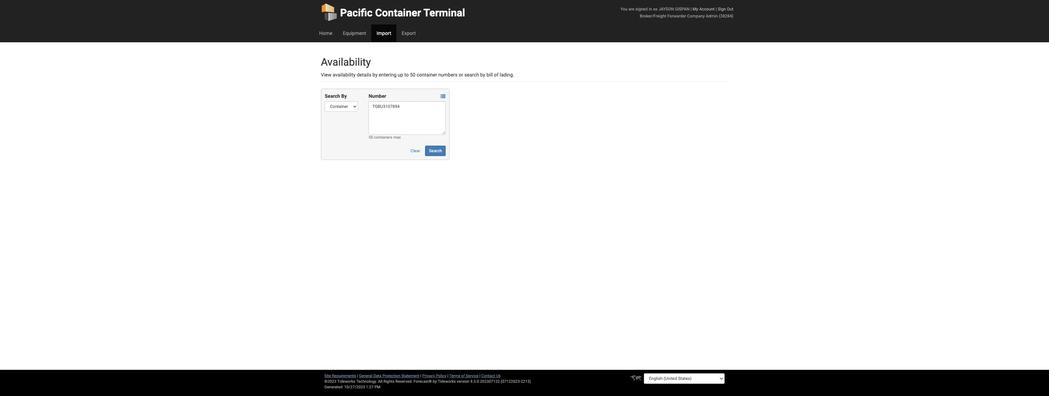 Task type: vqa. For each thing, say whether or not it's contained in the screenshot.
the topmost the Search
yes



Task type: locate. For each thing, give the bounding box(es) containing it.
1 horizontal spatial by
[[433, 380, 437, 384]]

terms
[[450, 374, 461, 379]]

equipment
[[343, 30, 366, 36]]

details
[[357, 72, 372, 78]]

gispan
[[676, 7, 690, 12]]

lading.
[[500, 72, 515, 78]]

tideworks
[[438, 380, 456, 384]]

0 horizontal spatial search
[[325, 93, 340, 99]]

search left by
[[325, 93, 340, 99]]

of
[[494, 72, 499, 78], [461, 374, 465, 379]]

export
[[402, 30, 416, 36]]

show list image
[[441, 94, 446, 99]]

you are signed in as jayson gispan | my account | sign out broker/freight forwarder company admin (38284)
[[621, 7, 734, 19]]

search inside button
[[429, 149, 442, 154]]

search for search by
[[325, 93, 340, 99]]

terms of service link
[[450, 374, 479, 379]]

account
[[700, 7, 715, 12]]

2213)
[[521, 380, 531, 384]]

view availability details by entering up to 50 container numbers or search by bill of lading.
[[321, 72, 515, 78]]

container
[[375, 7, 421, 19]]

terminal
[[424, 7, 465, 19]]

search by
[[325, 93, 347, 99]]

search
[[465, 72, 479, 78]]

10/27/2023
[[344, 385, 365, 390]]

policy
[[436, 374, 447, 379]]

view
[[321, 72, 332, 78]]

1 horizontal spatial search
[[429, 149, 442, 154]]

0 horizontal spatial of
[[461, 374, 465, 379]]

50 right to
[[410, 72, 416, 78]]

site
[[325, 374, 331, 379]]

1:27
[[366, 385, 374, 390]]

(38284)
[[719, 14, 734, 19]]

technology.
[[356, 380, 377, 384]]

pacific container terminal
[[340, 7, 465, 19]]

of right bill
[[494, 72, 499, 78]]

search for search
[[429, 149, 442, 154]]

0 vertical spatial of
[[494, 72, 499, 78]]

search
[[325, 93, 340, 99], [429, 149, 442, 154]]

1 vertical spatial of
[[461, 374, 465, 379]]

50
[[410, 72, 416, 78], [369, 135, 373, 140]]

by
[[373, 72, 378, 78], [481, 72, 486, 78], [433, 380, 437, 384]]

in
[[649, 7, 653, 12]]

container
[[417, 72, 437, 78]]

by left bill
[[481, 72, 486, 78]]

by right details
[[373, 72, 378, 78]]

site requirements | general data protection statement | privacy policy | terms of service | contact us ©2023 tideworks technology. all rights reserved. forecast® by tideworks version 9.5.0.202307122 (07122023-2213) generated: 10/27/2023 1:27 pm
[[325, 374, 531, 390]]

search right the clear button
[[429, 149, 442, 154]]

by down privacy policy link
[[433, 380, 437, 384]]

2 horizontal spatial by
[[481, 72, 486, 78]]

|
[[691, 7, 692, 12], [716, 7, 717, 12], [357, 374, 358, 379], [421, 374, 422, 379], [448, 374, 449, 379], [480, 374, 481, 379]]

signed
[[636, 7, 648, 12]]

data
[[374, 374, 382, 379]]

contact us link
[[482, 374, 501, 379]]

requirements
[[332, 374, 356, 379]]

service
[[466, 374, 479, 379]]

of inside site requirements | general data protection statement | privacy policy | terms of service | contact us ©2023 tideworks technology. all rights reserved. forecast® by tideworks version 9.5.0.202307122 (07122023-2213) generated: 10/27/2023 1:27 pm
[[461, 374, 465, 379]]

all
[[378, 380, 383, 384]]

to
[[405, 72, 409, 78]]

as
[[654, 7, 658, 12]]

privacy
[[423, 374, 435, 379]]

| up forecast® at the left bottom of page
[[421, 374, 422, 379]]

of up version
[[461, 374, 465, 379]]

protection
[[383, 374, 401, 379]]

50 left containers
[[369, 135, 373, 140]]

generated:
[[325, 385, 343, 390]]

pacific container terminal link
[[321, 0, 465, 24]]

number
[[369, 93, 386, 99]]

0 vertical spatial 50
[[410, 72, 416, 78]]

my
[[693, 7, 699, 12]]

1 vertical spatial 50
[[369, 135, 373, 140]]

reserved.
[[396, 380, 413, 384]]

1 vertical spatial search
[[429, 149, 442, 154]]

home
[[319, 30, 333, 36]]

0 vertical spatial search
[[325, 93, 340, 99]]



Task type: describe. For each thing, give the bounding box(es) containing it.
export button
[[397, 24, 421, 42]]

by inside site requirements | general data protection statement | privacy policy | terms of service | contact us ©2023 tideworks technology. all rights reserved. forecast® by tideworks version 9.5.0.202307122 (07122023-2213) generated: 10/27/2023 1:27 pm
[[433, 380, 437, 384]]

out
[[727, 7, 734, 12]]

| left sign
[[716, 7, 717, 12]]

bill
[[487, 72, 493, 78]]

equipment button
[[338, 24, 372, 42]]

jayson
[[659, 7, 675, 12]]

forecast®
[[414, 380, 432, 384]]

import button
[[372, 24, 397, 42]]

1 horizontal spatial of
[[494, 72, 499, 78]]

| left general
[[357, 374, 358, 379]]

are
[[629, 7, 635, 12]]

forwarder
[[668, 14, 687, 19]]

or
[[459, 72, 463, 78]]

statement
[[402, 374, 420, 379]]

clear button
[[407, 146, 424, 156]]

numbers
[[439, 72, 458, 78]]

you
[[621, 7, 628, 12]]

rights
[[384, 380, 395, 384]]

| up 9.5.0.202307122
[[480, 374, 481, 379]]

Number text field
[[369, 101, 446, 135]]

version
[[457, 380, 470, 384]]

containers
[[374, 135, 393, 140]]

general data protection statement link
[[359, 374, 420, 379]]

pacific
[[340, 7, 373, 19]]

max
[[394, 135, 401, 140]]

admin
[[706, 14, 718, 19]]

my account link
[[693, 7, 715, 12]]

availability
[[321, 56, 371, 68]]

broker/freight
[[640, 14, 667, 19]]

1 horizontal spatial 50
[[410, 72, 416, 78]]

50 containers max
[[369, 135, 401, 140]]

availability
[[333, 72, 356, 78]]

sign
[[718, 7, 726, 12]]

by
[[341, 93, 347, 99]]

us
[[496, 374, 501, 379]]

up
[[398, 72, 403, 78]]

0 horizontal spatial by
[[373, 72, 378, 78]]

9.5.0.202307122
[[471, 380, 500, 384]]

contact
[[482, 374, 495, 379]]

pm
[[375, 385, 381, 390]]

home button
[[314, 24, 338, 42]]

entering
[[379, 72, 397, 78]]

clear
[[411, 149, 420, 154]]

privacy policy link
[[423, 374, 447, 379]]

0 horizontal spatial 50
[[369, 135, 373, 140]]

import
[[377, 30, 391, 36]]

company
[[688, 14, 705, 19]]

| up the tideworks
[[448, 374, 449, 379]]

| left the 'my'
[[691, 7, 692, 12]]

(07122023-
[[501, 380, 521, 384]]

sign out link
[[718, 7, 734, 12]]

search button
[[426, 146, 446, 156]]

general
[[359, 374, 373, 379]]

©2023 tideworks
[[325, 380, 356, 384]]

site requirements link
[[325, 374, 356, 379]]



